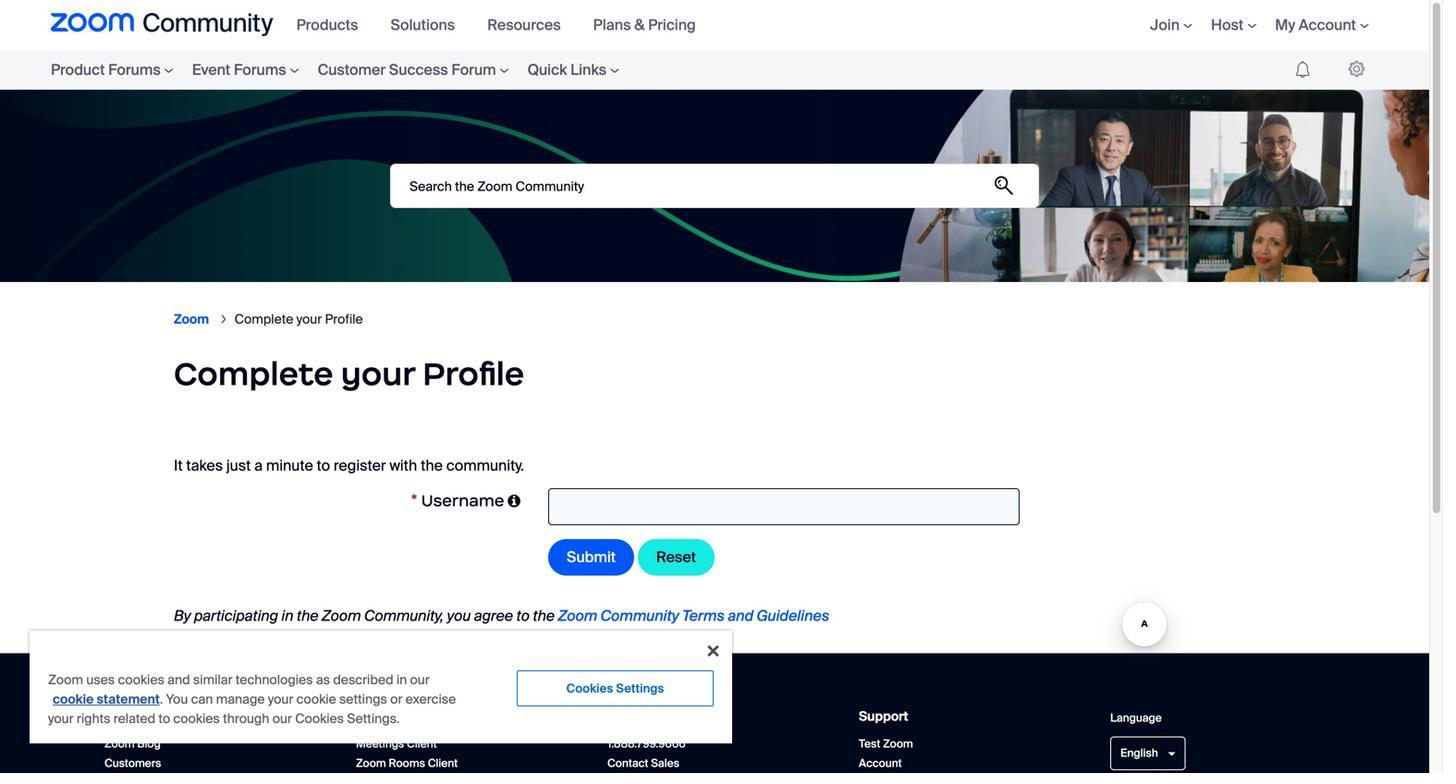 Task type: locate. For each thing, give the bounding box(es) containing it.
1 horizontal spatial cookies
[[173, 710, 220, 728]]

0 horizontal spatial in
[[282, 606, 294, 626]]

1 horizontal spatial sales
[[651, 756, 680, 770]]

0 vertical spatial cookies
[[567, 681, 614, 697]]

forums right event
[[234, 60, 286, 80]]

1 vertical spatial in
[[397, 672, 407, 689]]

and right terms
[[728, 606, 754, 626]]

client right rooms
[[428, 756, 458, 770]]

download
[[356, 708, 417, 725]]

zoom inside meetings client zoom rooms client
[[356, 756, 386, 770]]

minute
[[266, 456, 313, 475]]

0 horizontal spatial cookie
[[53, 691, 94, 708]]

event forums
[[192, 60, 286, 80]]

my account
[[1276, 15, 1357, 35]]

complete your profile inside list
[[235, 311, 363, 328]]

1 horizontal spatial in
[[397, 672, 407, 689]]

client up rooms
[[407, 737, 437, 751]]

settings.
[[347, 710, 400, 728]]

zoom blog customers
[[105, 737, 161, 770]]

to right agree
[[517, 606, 530, 626]]

0 vertical spatial our
[[410, 672, 430, 689]]

forums
[[108, 60, 161, 80], [234, 60, 286, 80]]

0 horizontal spatial to
[[158, 710, 170, 728]]

as
[[316, 672, 330, 689]]

the right with
[[421, 456, 443, 475]]

client
[[407, 737, 437, 751], [428, 756, 458, 770]]

None submit
[[983, 165, 1026, 207], [549, 539, 635, 576], [638, 539, 715, 576], [983, 165, 1026, 207], [549, 539, 635, 576], [638, 539, 715, 576]]

cookie up rights
[[53, 691, 94, 708]]

our up exercise
[[410, 672, 430, 689]]

and
[[728, 606, 754, 626], [168, 672, 190, 689]]

2 cookie from the left
[[297, 691, 336, 708]]

account down test zoom link
[[859, 756, 902, 770]]

related
[[114, 710, 155, 728]]

to
[[317, 456, 330, 475], [517, 606, 530, 626], [158, 710, 170, 728]]

the
[[421, 456, 443, 475], [297, 606, 319, 626], [533, 606, 555, 626]]

cookie down as
[[297, 691, 336, 708]]

sales
[[608, 708, 642, 725], [651, 756, 680, 770]]

support
[[859, 708, 909, 725]]

menu bar
[[287, 0, 719, 50], [1123, 0, 1379, 50], [14, 50, 666, 90]]

cookies
[[567, 681, 614, 697], [295, 710, 344, 728]]

show user options menu image
[[1350, 61, 1365, 77]]

forum
[[452, 60, 496, 80]]

zoom inside test zoom account
[[883, 737, 914, 751]]

Search text field
[[390, 164, 1040, 208]]

about link
[[105, 708, 141, 725]]

1 horizontal spatial cookies
[[567, 681, 614, 697]]

zoom inside zoom uses cookies and similar technologies as described in our cookie statement
[[48, 672, 83, 689]]

account inside test zoom account
[[859, 756, 902, 770]]

list
[[174, 296, 1256, 343]]

cookies inside .  you can manage your cookie settings or exercise your rights related to cookies through our cookies settings.
[[295, 710, 344, 728]]

0 vertical spatial account
[[1299, 15, 1357, 35]]

quick
[[528, 60, 567, 80]]

meetings client zoom rooms client
[[356, 737, 458, 770]]

english link
[[1121, 746, 1176, 761]]

zoom
[[174, 311, 209, 328], [322, 606, 361, 626], [558, 606, 598, 626], [48, 672, 83, 689], [105, 737, 135, 751], [883, 737, 914, 751], [356, 756, 386, 770]]

to right minute
[[317, 456, 330, 475]]

menu bar containing product forums
[[14, 50, 666, 90]]

in up 'or'
[[397, 672, 407, 689]]

0 vertical spatial complete your profile
[[235, 311, 363, 328]]

0 vertical spatial profile
[[325, 311, 363, 328]]

in right participating
[[282, 606, 294, 626]]

0 horizontal spatial account
[[859, 756, 902, 770]]

1 horizontal spatial forums
[[234, 60, 286, 80]]

1 vertical spatial to
[[517, 606, 530, 626]]

complete right 'zoom' link
[[235, 311, 294, 328]]

1 vertical spatial profile
[[423, 354, 525, 394]]

sales down the 'cookies settings' button
[[608, 708, 642, 725]]

0 horizontal spatial forums
[[108, 60, 161, 80]]

1 horizontal spatial to
[[317, 456, 330, 475]]

1 forums from the left
[[108, 60, 161, 80]]

2 forums from the left
[[234, 60, 286, 80]]

0 horizontal spatial and
[[168, 672, 190, 689]]

1 vertical spatial our
[[273, 710, 292, 728]]

quick links link
[[519, 50, 629, 90]]

2 horizontal spatial to
[[517, 606, 530, 626]]

menu bar containing join
[[1123, 0, 1379, 50]]

our inside zoom uses cookies and similar technologies as described in our cookie statement
[[410, 672, 430, 689]]

zoom uses cookies and similar technologies as described in our cookie statement
[[48, 672, 430, 708]]

profile
[[325, 311, 363, 328], [423, 354, 525, 394]]

complete down 'zoom' link
[[174, 354, 334, 394]]

rooms
[[389, 756, 425, 770]]

0 vertical spatial complete
[[235, 311, 294, 328]]

zoom inside list
[[174, 311, 209, 328]]

.
[[160, 691, 163, 708]]

cookies
[[118, 672, 164, 689], [173, 710, 220, 728]]

cookies left settings
[[567, 681, 614, 697]]

complete your profile
[[235, 311, 363, 328], [174, 354, 525, 394]]

your
[[297, 311, 322, 328], [341, 354, 415, 394], [268, 691, 294, 708], [48, 710, 74, 728]]

event forums link
[[183, 50, 309, 90]]

cookie statement link
[[53, 691, 160, 708]]

list containing zoom
[[174, 296, 1256, 343]]

1 vertical spatial account
[[859, 756, 902, 770]]

zoom link
[[174, 311, 209, 328]]

account right "my"
[[1299, 15, 1357, 35]]

cookie
[[53, 691, 94, 708], [297, 691, 336, 708]]

1 horizontal spatial profile
[[423, 354, 525, 394]]

1 horizontal spatial account
[[1299, 15, 1357, 35]]

1 horizontal spatial and
[[728, 606, 754, 626]]

product forums link
[[51, 50, 183, 90]]

None text field
[[549, 488, 1020, 525]]

to down .
[[158, 710, 170, 728]]

join
[[1151, 15, 1180, 35]]

customer
[[318, 60, 386, 80]]

.  you can manage your cookie settings or exercise your rights related to cookies through our cookies settings.
[[48, 691, 456, 728]]

cookies up "statement"
[[118, 672, 164, 689]]

the right agree
[[533, 606, 555, 626]]

1.888.799.9666
[[608, 737, 686, 751]]

by
[[174, 606, 191, 626]]

forums for event forums
[[234, 60, 286, 80]]

cookies down can
[[173, 710, 220, 728]]

our
[[410, 672, 430, 689], [273, 710, 292, 728]]

cookies inside .  you can manage your cookie settings or exercise your rights related to cookies through our cookies settings.
[[173, 710, 220, 728]]

to inside .  you can manage your cookie settings or exercise your rights related to cookies through our cookies settings.
[[158, 710, 170, 728]]

forums down community.title image on the top of the page
[[108, 60, 161, 80]]

in inside zoom uses cookies and similar technologies as described in our cookie statement
[[397, 672, 407, 689]]

cookie inside zoom uses cookies and similar technologies as described in our cookie statement
[[53, 691, 94, 708]]

0 horizontal spatial profile
[[325, 311, 363, 328]]

the up as
[[297, 606, 319, 626]]

1 cookie from the left
[[53, 691, 94, 708]]

0 horizontal spatial cookies
[[295, 710, 344, 728]]

contact
[[608, 756, 649, 770]]

account
[[1299, 15, 1357, 35], [859, 756, 902, 770]]

in
[[282, 606, 294, 626], [397, 672, 407, 689]]

and up the you
[[168, 672, 190, 689]]

0 horizontal spatial the
[[297, 606, 319, 626]]

rights
[[77, 710, 111, 728]]

1 vertical spatial sales
[[651, 756, 680, 770]]

about
[[105, 708, 141, 725]]

quick links
[[528, 60, 607, 80]]

zoom rooms client link
[[356, 756, 458, 770]]

0 horizontal spatial cookies
[[118, 672, 164, 689]]

meetings
[[356, 737, 404, 751]]

0 vertical spatial cookies
[[118, 672, 164, 689]]

guidelines
[[757, 606, 830, 626]]

community.
[[447, 456, 524, 475]]

2 vertical spatial to
[[158, 710, 170, 728]]

* username
[[411, 491, 505, 511]]

2 horizontal spatial the
[[533, 606, 555, 626]]

1 horizontal spatial cookie
[[297, 691, 336, 708]]

can
[[191, 691, 213, 708]]

1 vertical spatial cookies
[[295, 710, 344, 728]]

support link
[[859, 708, 909, 725]]

agree
[[474, 606, 513, 626]]

described
[[333, 672, 394, 689]]

similar
[[193, 672, 233, 689]]

0 horizontal spatial our
[[273, 710, 292, 728]]

0 vertical spatial sales
[[608, 708, 642, 725]]

community.title image
[[51, 13, 273, 37]]

sales inside 1.888.799.9666 contact sales
[[651, 756, 680, 770]]

account inside "menu bar"
[[1299, 15, 1357, 35]]

1 horizontal spatial our
[[410, 672, 430, 689]]

1 vertical spatial cookies
[[173, 710, 220, 728]]

sales down the "1.888.799.9666" link
[[651, 756, 680, 770]]

1 vertical spatial and
[[168, 672, 190, 689]]

cookies down as
[[295, 710, 344, 728]]

this is the name you'll be known as in the community. image
[[508, 494, 521, 509]]

our right through
[[273, 710, 292, 728]]

1 vertical spatial client
[[428, 756, 458, 770]]

cookie inside .  you can manage your cookie settings or exercise your rights related to cookies through our cookies settings.
[[297, 691, 336, 708]]

cookies settings button
[[517, 671, 714, 707]]

0 vertical spatial client
[[407, 737, 437, 751]]

statement
[[97, 691, 160, 708]]

solutions
[[391, 15, 455, 35]]



Task type: describe. For each thing, give the bounding box(es) containing it.
your inside list
[[297, 311, 322, 328]]

account link
[[859, 756, 902, 770]]

success
[[389, 60, 448, 80]]

zoom blog link
[[105, 737, 161, 751]]

exercise
[[406, 691, 456, 708]]

my
[[1276, 15, 1296, 35]]

or
[[390, 691, 403, 708]]

technologies
[[236, 672, 313, 689]]

by participating in the zoom community, you agree to the zoom community terms and guidelines
[[174, 606, 830, 626]]

manage
[[216, 691, 265, 708]]

and inside zoom uses cookies and similar technologies as described in our cookie statement
[[168, 672, 190, 689]]

products link
[[297, 15, 372, 35]]

host
[[1212, 15, 1244, 35]]

solutions link
[[391, 15, 469, 35]]

zoom community terms and guidelines link
[[558, 606, 830, 626]]

plans & pricing
[[594, 15, 696, 35]]

0 vertical spatial and
[[728, 606, 754, 626]]

1 vertical spatial complete your profile
[[174, 354, 525, 394]]

*
[[411, 491, 418, 511]]

settings
[[616, 681, 664, 697]]

join link
[[1151, 15, 1193, 35]]

contact sales link
[[608, 756, 680, 770]]

1.888.799.9666 link
[[608, 737, 686, 751]]

0 vertical spatial to
[[317, 456, 330, 475]]

just
[[227, 456, 251, 475]]

customers
[[105, 756, 161, 770]]

product forums
[[51, 60, 161, 80]]

community,
[[364, 606, 444, 626]]

test zoom link
[[859, 737, 914, 751]]

cookies settings
[[567, 681, 664, 697]]

sales heading
[[608, 708, 822, 725]]

it
[[174, 456, 183, 475]]

through
[[223, 710, 270, 728]]

links
[[571, 60, 607, 80]]

pricing
[[649, 15, 696, 35]]

it takes just a minute to register with the community.
[[174, 456, 524, 475]]

you
[[447, 606, 471, 626]]

register
[[334, 456, 386, 475]]

customers link
[[105, 756, 161, 770]]

test
[[859, 737, 881, 751]]

1 horizontal spatial the
[[421, 456, 443, 475]]

username
[[421, 491, 505, 511]]

terms
[[683, 606, 725, 626]]

cookies inside zoom uses cookies and similar technologies as described in our cookie statement
[[118, 672, 164, 689]]

products
[[297, 15, 358, 35]]

settings
[[339, 691, 387, 708]]

forums for product forums
[[108, 60, 161, 80]]

my account link
[[1276, 15, 1370, 35]]

0 vertical spatial in
[[282, 606, 294, 626]]

takes
[[186, 456, 223, 475]]

1.888.799.9666 contact sales
[[608, 737, 686, 770]]

1 vertical spatial complete
[[174, 354, 334, 394]]

customer success forum
[[318, 60, 496, 80]]

test zoom account
[[859, 737, 914, 770]]

meetings client link
[[356, 737, 437, 751]]

plans & pricing link
[[594, 15, 710, 35]]

you
[[166, 691, 188, 708]]

our inside .  you can manage your cookie settings or exercise your rights related to cookies through our cookies settings.
[[273, 710, 292, 728]]

resources link
[[488, 15, 575, 35]]

0 horizontal spatial sales
[[608, 708, 642, 725]]

download link
[[356, 708, 417, 725]]

with
[[390, 456, 417, 475]]

participating
[[194, 606, 278, 626]]

menu bar containing products
[[287, 0, 719, 50]]

zoom inside the zoom blog customers
[[105, 737, 135, 751]]

community
[[601, 606, 680, 626]]

a
[[254, 456, 263, 475]]

customer success forum link
[[309, 50, 519, 90]]

profile inside list
[[325, 311, 363, 328]]

uses
[[86, 672, 115, 689]]

plans
[[594, 15, 631, 35]]

blog
[[137, 737, 161, 751]]

product
[[51, 60, 105, 80]]

language
[[1111, 711, 1162, 725]]

event
[[192, 60, 231, 80]]

host link
[[1212, 15, 1257, 35]]

english
[[1121, 746, 1159, 761]]

cookies inside button
[[567, 681, 614, 697]]

resources
[[488, 15, 561, 35]]



Task type: vqa. For each thing, say whether or not it's contained in the screenshot.
all within the The German Language Is Only Displayed In English After The Update To 5.15.Xin Version 5.14.X, The Language Is All Normalhere Is An Excerpt From The Colleagues:Dear Mr. Schmidt, This Is A Software Bug That We Can Replicate As Well. With The Latest Upd...
no



